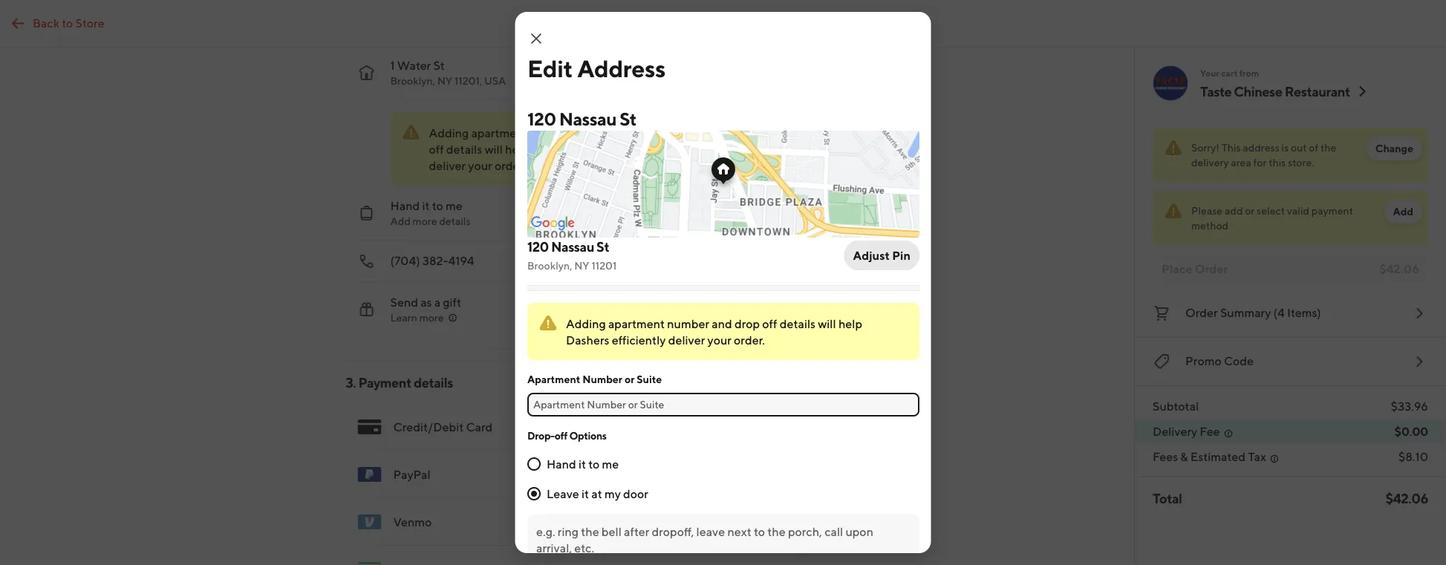 Task type: vqa. For each thing, say whether or not it's contained in the screenshot.
bottommost $42.06
yes



Task type: locate. For each thing, give the bounding box(es) containing it.
0 vertical spatial nassau
[[559, 108, 616, 129]]

1 vertical spatial order.
[[734, 333, 765, 347]]

0 horizontal spatial edit
[[527, 54, 573, 82]]

brooklyn, down water
[[390, 75, 435, 87]]

subtotal
[[1153, 399, 1199, 413]]

or for suite
[[624, 373, 634, 386]]

2 vertical spatial it
[[581, 487, 589, 501]]

0 vertical spatial 120
[[527, 108, 556, 129]]

120 nassau st brooklyn, ny 11201
[[527, 239, 617, 272]]

nassau down edit address
[[559, 108, 616, 129]]

more inside the hand it to me add more details
[[413, 215, 437, 227]]

382-
[[423, 254, 448, 268]]

number
[[530, 126, 573, 140], [667, 317, 709, 331]]

deliver for the bottommost adding apartment number and drop off details will help dashers efficiently deliver your order. status
[[668, 333, 705, 347]]

map region
[[421, 19, 992, 399]]

brooklyn, inside 1 water st brooklyn,  ny 11201,  usa
[[390, 75, 435, 87]]

your up the hand it to me add more details
[[468, 159, 492, 173]]

it for door
[[581, 487, 589, 501]]

paypal
[[393, 468, 431, 482]]

0 vertical spatial hand
[[390, 199, 420, 213]]

0 horizontal spatial or
[[624, 373, 634, 386]]

ny inside 1 water st brooklyn,  ny 11201,  usa
[[437, 75, 453, 87]]

apartment down usa
[[471, 126, 528, 140]]

me inside the hand it to me add more details
[[446, 199, 463, 213]]

0 horizontal spatial drop
[[598, 126, 623, 140]]

to inside the hand it to me add more details
[[432, 199, 443, 213]]

apartment for top adding apartment number and drop off details will help dashers efficiently deliver your order. status
[[471, 126, 528, 140]]

place order
[[1162, 262, 1228, 276]]

nassau inside 120 nassau st brooklyn, ny 11201
[[551, 239, 594, 254]]

1 horizontal spatial deliver
[[668, 333, 705, 347]]

2 horizontal spatial off
[[762, 317, 777, 331]]

me
[[446, 199, 463, 213], [602, 457, 619, 471]]

2 vertical spatial to
[[588, 457, 599, 471]]

1 vertical spatial and
[[712, 317, 732, 331]]

2 vertical spatial st
[[596, 239, 609, 254]]

0 vertical spatial help
[[505, 142, 529, 156]]

0 horizontal spatial off
[[429, 142, 444, 156]]

at
[[591, 487, 602, 501]]

1 horizontal spatial ny
[[574, 260, 589, 272]]

0 horizontal spatial to
[[62, 16, 73, 30]]

adding up apartment number or suite
[[566, 317, 606, 331]]

please add or select valid payment method
[[1192, 205, 1354, 232]]

0 vertical spatial address
[[680, 127, 717, 139]]

1 horizontal spatial off
[[554, 430, 567, 442]]

$42.06 down $8.10
[[1386, 490, 1429, 506]]

items)
[[1288, 306, 1322, 320]]

0 horizontal spatial deliver
[[429, 159, 466, 173]]

address
[[680, 127, 717, 139], [1243, 142, 1280, 154]]

0 vertical spatial adding apartment number and drop off details will help dashers efficiently deliver your order. status
[[390, 112, 732, 186]]

st for 120 nassau st
[[619, 108, 636, 129]]

1 vertical spatial off
[[762, 317, 777, 331]]

dashers up apartment number or suite
[[566, 333, 609, 347]]

for
[[1254, 156, 1267, 169]]

0 horizontal spatial order.
[[495, 159, 526, 173]]

paypal button
[[346, 451, 789, 499]]

st inside 1 water st brooklyn,  ny 11201,  usa
[[433, 58, 445, 72]]

0 horizontal spatial brooklyn,
[[390, 75, 435, 87]]

0 vertical spatial edit
[[527, 54, 573, 82]]

adding
[[429, 126, 469, 140], [566, 317, 606, 331]]

1 120 from the top
[[527, 108, 556, 129]]

apartment for the bottommost adding apartment number and drop off details will help dashers efficiently deliver your order. status
[[608, 317, 665, 331]]

to up "382-"
[[432, 199, 443, 213]]

adding apartment number and drop off details will help dashers efficiently deliver your order. status
[[390, 112, 732, 186], [527, 303, 919, 360]]

to right back
[[62, 16, 73, 30]]

drop
[[598, 126, 623, 140], [734, 317, 760, 331]]

taste chinese restaurant link
[[1201, 82, 1372, 100]]

1 vertical spatial nassau
[[551, 239, 594, 254]]

1 vertical spatial ny
[[574, 260, 589, 272]]

address inside button
[[680, 127, 717, 139]]

1 horizontal spatial brooklyn,
[[527, 260, 572, 272]]

learn
[[390, 312, 417, 324]]

hand inside the hand it to me add more details
[[390, 199, 420, 213]]

brooklyn, down powered by google image
[[527, 260, 572, 272]]

1 vertical spatial $42.06
[[1386, 490, 1429, 506]]

it
[[422, 199, 430, 213], [578, 457, 586, 471], [581, 487, 589, 501]]

edit
[[527, 54, 573, 82], [657, 127, 678, 139]]

to down options
[[588, 457, 599, 471]]

1 vertical spatial edit
[[657, 127, 678, 139]]

efficiently up "suite"
[[612, 333, 666, 347]]

edit address
[[657, 127, 717, 139]]

status
[[1153, 128, 1429, 182], [1153, 191, 1429, 245]]

st for 1 water st brooklyn,  ny 11201,  usa
[[433, 58, 445, 72]]

ny left 11201
[[574, 260, 589, 272]]

options
[[569, 430, 607, 442]]

0 horizontal spatial me
[[446, 199, 463, 213]]

2 horizontal spatial st
[[619, 108, 636, 129]]

apartment number or suite
[[527, 373, 662, 386]]

$42.06 down 'add' button
[[1380, 262, 1420, 276]]

1 vertical spatial brooklyn,
[[527, 260, 572, 272]]

st inside 120 nassau st brooklyn, ny 11201
[[596, 239, 609, 254]]

your cart from
[[1201, 68, 1260, 78]]

1 horizontal spatial add
[[1393, 205, 1414, 218]]

1 vertical spatial or
[[624, 373, 634, 386]]

st up 11201
[[596, 239, 609, 254]]

1 vertical spatial address
[[1243, 142, 1280, 154]]

nassau
[[559, 108, 616, 129], [551, 239, 594, 254]]

Apartment Number or Suite text field
[[533, 398, 914, 412]]

more
[[413, 215, 437, 227], [420, 312, 444, 324]]

0 vertical spatial more
[[413, 215, 437, 227]]

1 horizontal spatial hand
[[546, 457, 576, 471]]

1 vertical spatial hand
[[546, 457, 576, 471]]

120 nassau st
[[527, 108, 636, 129]]

st
[[433, 58, 445, 72], [619, 108, 636, 129], [596, 239, 609, 254]]

menu
[[346, 403, 789, 565]]

promo code
[[1186, 354, 1254, 368]]

2 vertical spatial off
[[554, 430, 567, 442]]

apartment
[[471, 126, 528, 140], [608, 317, 665, 331]]

0 horizontal spatial address
[[680, 127, 717, 139]]

1 horizontal spatial address
[[1243, 142, 1280, 154]]

1 horizontal spatial drop
[[734, 317, 760, 331]]

leave
[[546, 487, 579, 501]]

dashers down the 120 nassau st at top left
[[532, 142, 575, 156]]

120 inside 120 nassau st brooklyn, ny 11201
[[527, 239, 549, 254]]

nassau down powered by google image
[[551, 239, 594, 254]]

0 horizontal spatial and
[[575, 126, 595, 140]]

1 vertical spatial more
[[420, 312, 444, 324]]

your up apartment number or suite text box
[[707, 333, 731, 347]]

0 vertical spatial st
[[433, 58, 445, 72]]

more up (704) 382-4194 on the left
[[413, 215, 437, 227]]

it inside the hand it to me add more details
[[422, 199, 430, 213]]

help down the 120 nassau st at top left
[[505, 142, 529, 156]]

0 vertical spatial will
[[485, 142, 503, 156]]

credit/debit
[[393, 420, 464, 434]]

1 vertical spatial apartment
[[608, 317, 665, 331]]

1 vertical spatial number
[[667, 317, 709, 331]]

or inside please add or select valid payment method
[[1245, 205, 1255, 217]]

door
[[623, 487, 648, 501]]

select
[[1257, 205, 1285, 217]]

help down adjust
[[838, 317, 862, 331]]

0 horizontal spatial ny
[[437, 75, 453, 87]]

method
[[1192, 220, 1229, 232]]

details
[[446, 142, 482, 156], [439, 215, 471, 227], [780, 317, 815, 331], [414, 374, 453, 390]]

1 horizontal spatial your
[[707, 333, 731, 347]]

Unavailable radio
[[495, 0, 634, 33]]

1 horizontal spatial and
[[712, 317, 732, 331]]

add new payment method image
[[759, 561, 777, 565]]

out
[[1291, 142, 1307, 154]]

to for hand it to me add more details
[[432, 199, 443, 213]]

add down change button
[[1393, 205, 1414, 218]]

order left summary
[[1186, 306, 1218, 320]]

0 horizontal spatial apartment
[[471, 126, 528, 140]]

please
[[1192, 205, 1223, 217]]

or
[[1245, 205, 1255, 217], [624, 373, 634, 386]]

$42.06
[[1380, 262, 1420, 276], [1386, 490, 1429, 506]]

0 vertical spatial adding
[[429, 126, 469, 140]]

0 vertical spatial apartment
[[471, 126, 528, 140]]

add up (704)
[[390, 215, 411, 227]]

0 horizontal spatial st
[[433, 58, 445, 72]]

apartment up "suite"
[[608, 317, 665, 331]]

to
[[62, 16, 73, 30], [432, 199, 443, 213], [588, 457, 599, 471]]

1 vertical spatial it
[[578, 457, 586, 471]]

1 vertical spatial order
[[1186, 306, 1218, 320]]

suite
[[637, 373, 662, 386]]

ny inside 120 nassau st brooklyn, ny 11201
[[574, 260, 589, 272]]

0 vertical spatial brooklyn,
[[390, 75, 435, 87]]

0 horizontal spatial number
[[530, 126, 573, 140]]

me up my
[[602, 457, 619, 471]]

edit address button
[[648, 121, 726, 145]]

venmo
[[393, 515, 432, 529]]

1 horizontal spatial will
[[818, 317, 836, 331]]

me up "4194" at the left of page
[[446, 199, 463, 213]]

0 vertical spatial drop
[[598, 126, 623, 140]]

efficiently down the 120 nassau st at top left
[[577, 142, 631, 156]]

0 vertical spatial ny
[[437, 75, 453, 87]]

taste chinese restaurant
[[1201, 83, 1351, 99]]

brooklyn,
[[390, 75, 435, 87], [527, 260, 572, 272]]

st down address
[[619, 108, 636, 129]]

0 horizontal spatial help
[[505, 142, 529, 156]]

more down as
[[420, 312, 444, 324]]

0 horizontal spatial will
[[485, 142, 503, 156]]

0 horizontal spatial add
[[390, 215, 411, 227]]

0 horizontal spatial hand
[[390, 199, 420, 213]]

0 vertical spatial adding apartment number and drop off details will help dashers efficiently deliver your order.
[[429, 126, 631, 173]]

1 vertical spatial will
[[818, 317, 836, 331]]

summary
[[1221, 306, 1272, 320]]

order
[[1195, 262, 1228, 276], [1186, 306, 1218, 320]]

status containing please add or select valid payment method
[[1153, 191, 1429, 245]]

1 horizontal spatial to
[[432, 199, 443, 213]]

0 horizontal spatial adding
[[429, 126, 469, 140]]

order inside button
[[1186, 306, 1218, 320]]

it down options
[[578, 457, 586, 471]]

gift
[[443, 295, 461, 309]]

edit inside button
[[657, 127, 678, 139]]

0 vertical spatial and
[[575, 126, 595, 140]]

hand right the hand it to me radio
[[546, 457, 576, 471]]

st for 120 nassau st brooklyn, ny 11201
[[596, 239, 609, 254]]

brooklyn, inside 120 nassau st brooklyn, ny 11201
[[527, 260, 572, 272]]

it up (704) 382-4194 on the left
[[422, 199, 430, 213]]

2 120 from the top
[[527, 239, 549, 254]]

deliver
[[429, 159, 466, 173], [668, 333, 705, 347]]

1 vertical spatial adding apartment number and drop off details will help dashers efficiently deliver your order.
[[566, 317, 862, 347]]

me for hand it to me
[[602, 457, 619, 471]]

my
[[604, 487, 621, 501]]

2 horizontal spatial to
[[588, 457, 599, 471]]

order right place
[[1195, 262, 1228, 276]]

number
[[582, 373, 622, 386]]

send
[[390, 295, 418, 309]]

edit for edit address
[[657, 127, 678, 139]]

1 horizontal spatial st
[[596, 239, 609, 254]]

ny for water
[[437, 75, 453, 87]]

0 vertical spatial or
[[1245, 205, 1255, 217]]

sorry!
[[1192, 142, 1220, 154]]

1 vertical spatial deliver
[[668, 333, 705, 347]]

hand it to me add more details
[[390, 199, 471, 227]]

address
[[577, 54, 666, 82]]

it left at at the bottom left of page
[[581, 487, 589, 501]]

to for hand it to me
[[588, 457, 599, 471]]

adjust pin
[[853, 249, 911, 263]]

1 horizontal spatial or
[[1245, 205, 1255, 217]]

120 for 120 nassau st
[[527, 108, 556, 129]]

0 vertical spatial number
[[530, 126, 573, 140]]

ny left 11201,
[[437, 75, 453, 87]]

1 horizontal spatial edit
[[657, 127, 678, 139]]

0 vertical spatial off
[[429, 142, 444, 156]]

hand up (704)
[[390, 199, 420, 213]]

1 horizontal spatial help
[[838, 317, 862, 331]]

will
[[485, 142, 503, 156], [818, 317, 836, 331]]

unavailable
[[507, 14, 563, 26]]

2 status from the top
[[1153, 191, 1429, 245]]

order.
[[495, 159, 526, 173], [734, 333, 765, 347]]

or right add
[[1245, 205, 1255, 217]]

0 vertical spatial deliver
[[429, 159, 466, 173]]

total
[[1153, 490, 1183, 506]]

adding down 11201,
[[429, 126, 469, 140]]

nassau for 120 nassau st brooklyn, ny 11201
[[551, 239, 594, 254]]

st right water
[[433, 58, 445, 72]]

1 status from the top
[[1153, 128, 1429, 182]]

0 vertical spatial status
[[1153, 128, 1429, 182]]

1 horizontal spatial order.
[[734, 333, 765, 347]]

or left "suite"
[[624, 373, 634, 386]]

0 vertical spatial it
[[422, 199, 430, 213]]



Task type: describe. For each thing, give the bounding box(es) containing it.
1 vertical spatial dashers
[[566, 333, 609, 347]]

nassau for 120 nassau st
[[559, 108, 616, 129]]

a
[[434, 295, 441, 309]]

1 horizontal spatial number
[[667, 317, 709, 331]]

order summary (4 items) button
[[1153, 302, 1429, 325]]

change
[[1376, 142, 1414, 155]]

0 vertical spatial order
[[1195, 262, 1228, 276]]

adjust
[[853, 249, 890, 263]]

learn more
[[390, 312, 444, 324]]

1 vertical spatial drop
[[734, 317, 760, 331]]

it for add
[[422, 199, 430, 213]]

status containing sorry! this address is out of the delivery area for this store.
[[1153, 128, 1429, 182]]

estimated
[[1191, 450, 1246, 464]]

0 vertical spatial dashers
[[532, 142, 575, 156]]

hand for hand it to me
[[546, 457, 576, 471]]

water
[[397, 58, 431, 72]]

code
[[1224, 354, 1254, 368]]

brooklyn, for water
[[390, 75, 435, 87]]

adding apartment number and drop off details will help dashers efficiently deliver your order. for the bottommost adding apartment number and drop off details will help dashers efficiently deliver your order. status
[[566, 317, 862, 347]]

of
[[1309, 142, 1319, 154]]

pin
[[892, 249, 911, 263]]

0 horizontal spatial your
[[468, 159, 492, 173]]

edit for edit address
[[527, 54, 573, 82]]

change button
[[1367, 137, 1423, 160]]

3. payment
[[346, 374, 411, 390]]

1 vertical spatial help
[[838, 317, 862, 331]]

powered by google image
[[531, 216, 575, 231]]

as
[[421, 295, 432, 309]]

the
[[1321, 142, 1337, 154]]

from
[[1240, 68, 1260, 78]]

deliver for top adding apartment number and drop off details will help dashers efficiently deliver your order. status
[[429, 159, 466, 173]]

(704)
[[390, 254, 420, 268]]

order summary (4 items)
[[1186, 306, 1322, 320]]

4194
[[448, 254, 474, 268]]

$0.00
[[1395, 425, 1429, 439]]

back to store
[[33, 16, 104, 30]]

add new payment method image
[[759, 513, 777, 531]]

brooklyn, for nassau
[[527, 260, 572, 272]]

hand for hand it to me add more details
[[390, 199, 420, 213]]

promo
[[1186, 354, 1222, 368]]

add inside the hand it to me add more details
[[390, 215, 411, 227]]

ny for nassau
[[574, 260, 589, 272]]

add
[[1225, 205, 1243, 217]]

fees & estimated
[[1153, 450, 1246, 464]]

120 for 120 nassau st brooklyn, ny 11201
[[527, 239, 549, 254]]

hand it to me
[[546, 457, 619, 471]]

address inside sorry! this address is out of the delivery area for this store.
[[1243, 142, 1280, 154]]

edit address
[[527, 54, 666, 82]]

me for hand it to me add more details
[[446, 199, 463, 213]]

menu containing credit/debit card
[[346, 403, 789, 565]]

Hand it to me radio
[[527, 458, 541, 471]]

1 vertical spatial adding apartment number and drop off details will help dashers efficiently deliver your order. status
[[527, 303, 919, 360]]

back
[[33, 16, 60, 30]]

chinese
[[1234, 83, 1283, 99]]

add button
[[1385, 200, 1423, 224]]

delivery
[[1192, 156, 1229, 169]]

store
[[75, 16, 104, 30]]

0 vertical spatial efficiently
[[577, 142, 631, 156]]

0 vertical spatial order.
[[495, 159, 526, 173]]

card
[[466, 420, 493, 434]]

is
[[1282, 142, 1289, 154]]

close edit address image
[[527, 30, 545, 48]]

1
[[390, 58, 395, 72]]

send as a gift
[[390, 295, 461, 309]]

1 vertical spatial efficiently
[[612, 333, 666, 347]]

(704) 382-4194
[[390, 254, 474, 268]]

$8.10
[[1399, 450, 1429, 464]]

this
[[1222, 142, 1241, 154]]

fee
[[1200, 425, 1220, 439]]

$33.96
[[1391, 399, 1429, 413]]

drop-off options
[[527, 430, 607, 442]]

&
[[1181, 450, 1189, 464]]

e.g. ring the bell after dropoff, leave next to the porch, call upon arrival, etc.

Do not add order changes or requests here. text field
[[536, 524, 911, 559]]

add inside button
[[1393, 205, 1414, 218]]

or for select
[[1245, 205, 1255, 217]]

0 vertical spatial to
[[62, 16, 73, 30]]

Leave it at my door radio
[[527, 487, 541, 501]]

0 vertical spatial $42.06
[[1380, 262, 1420, 276]]

learn more button
[[390, 311, 459, 325]]

place
[[1162, 262, 1193, 276]]

drop-
[[527, 430, 554, 442]]

1 horizontal spatial adding
[[566, 317, 606, 331]]

your
[[1201, 68, 1220, 78]]

3. payment details
[[346, 374, 453, 390]]

credit/debit card
[[393, 420, 493, 434]]

leave it at my door
[[546, 487, 648, 501]]

more inside button
[[420, 312, 444, 324]]

adding apartment number and drop off details will help dashers efficiently deliver your order. for top adding apartment number and drop off details will help dashers efficiently deliver your order. status
[[429, 126, 631, 173]]

(4
[[1274, 306, 1285, 320]]

payment
[[1312, 205, 1354, 217]]

11201,
[[455, 75, 482, 87]]

show menu image
[[358, 415, 382, 439]]

(704) 382-4194 button
[[346, 241, 777, 282]]

back to store link
[[0, 9, 113, 38]]

delivery
[[1153, 425, 1198, 439]]

sorry! this address is out of the delivery area for this store.
[[1192, 142, 1337, 169]]

promo code button
[[1153, 350, 1429, 374]]

fees
[[1153, 450, 1179, 464]]

1 vertical spatial your
[[707, 333, 731, 347]]

usa
[[484, 75, 506, 87]]

add new payment method button
[[346, 546, 789, 565]]

apartment
[[527, 373, 580, 386]]

store.
[[1288, 156, 1315, 169]]

details inside the hand it to me add more details
[[439, 215, 471, 227]]

area
[[1231, 156, 1252, 169]]

11201
[[591, 260, 617, 272]]

restaurant
[[1285, 83, 1351, 99]]

adjust pin button
[[844, 241, 919, 270]]

1 water st brooklyn,  ny 11201,  usa
[[390, 58, 506, 87]]



